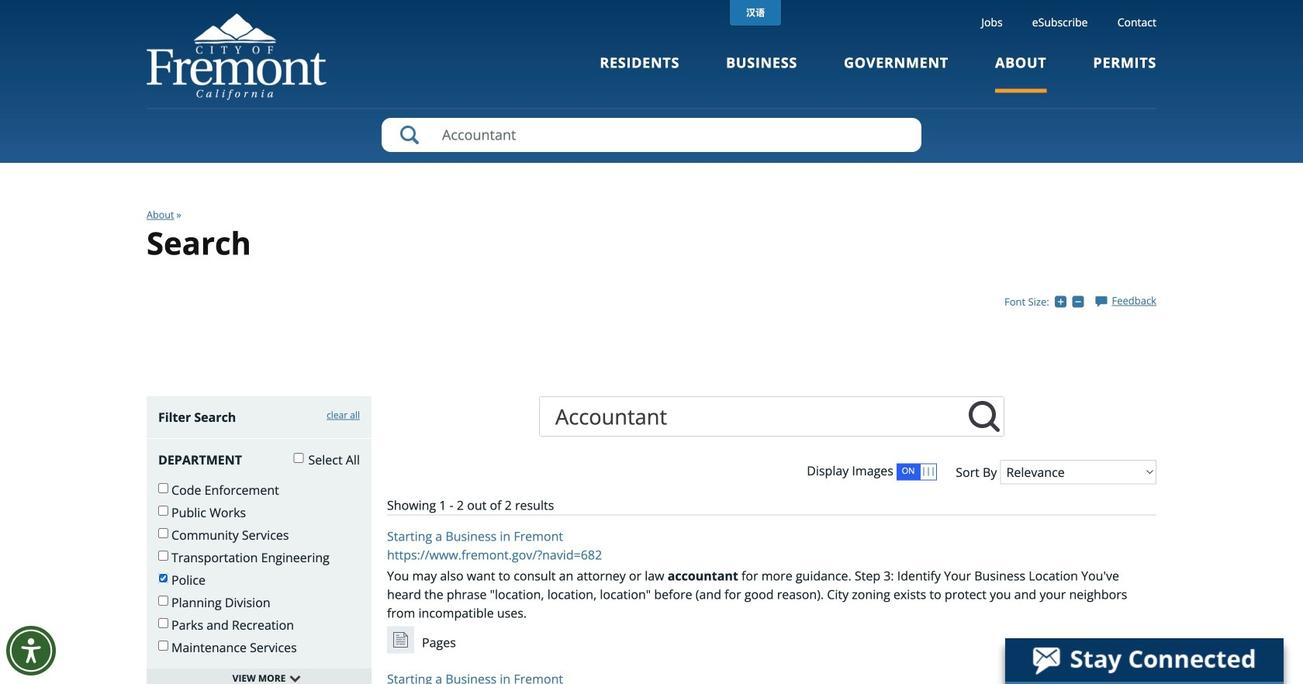 Task type: vqa. For each thing, say whether or not it's contained in the screenshot.
well
no



Task type: locate. For each thing, give the bounding box(es) containing it.
None text field
[[965, 397, 1004, 436]]

None checkbox
[[294, 453, 304, 463], [158, 506, 168, 516], [158, 573, 168, 583], [294, 453, 304, 463], [158, 506, 168, 516], [158, 573, 168, 583]]

stay connected image
[[1006, 639, 1283, 682]]

Search... text field
[[540, 397, 965, 436]]

None checkbox
[[158, 483, 168, 493], [158, 528, 168, 538], [158, 551, 168, 561], [158, 596, 168, 606], [158, 618, 168, 628], [158, 641, 168, 651], [158, 483, 168, 493], [158, 528, 168, 538], [158, 551, 168, 561], [158, 596, 168, 606], [158, 618, 168, 628], [158, 641, 168, 651]]



Task type: describe. For each thing, give the bounding box(es) containing it.
Search text field
[[382, 118, 922, 152]]



